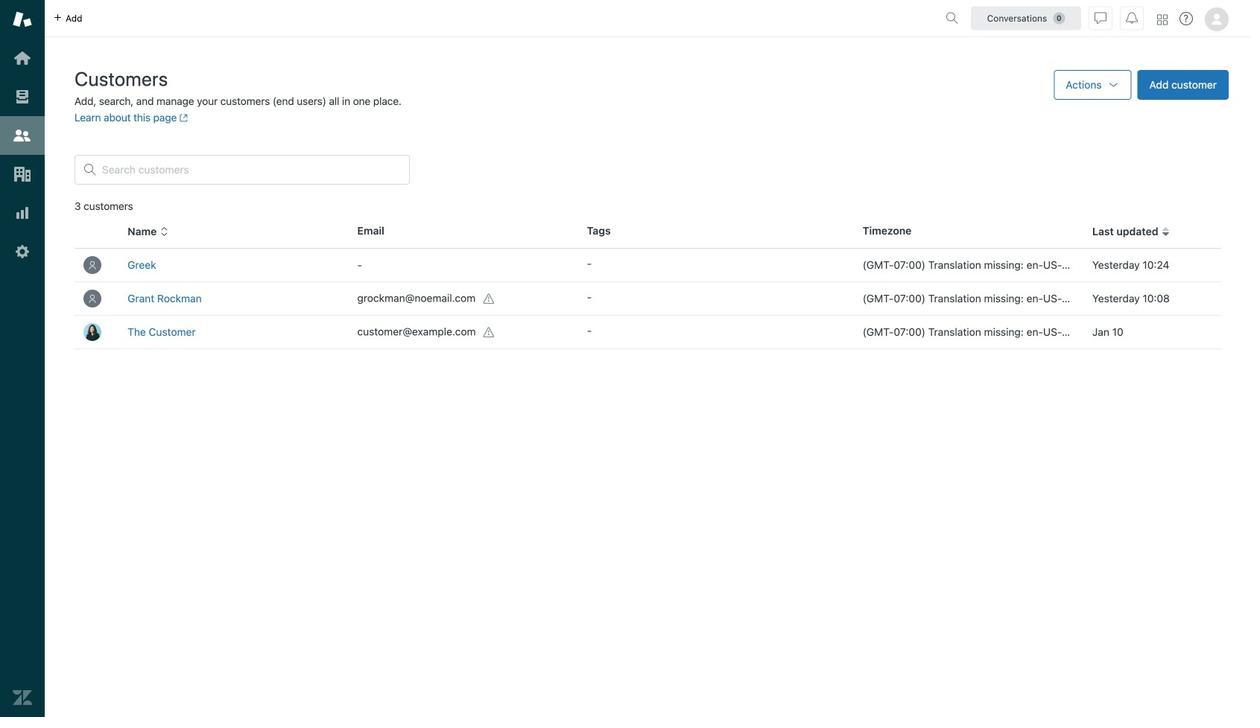Task type: describe. For each thing, give the bounding box(es) containing it.
button displays agent's chat status as invisible. image
[[1095, 12, 1107, 24]]

zendesk image
[[13, 689, 32, 708]]

notifications image
[[1126, 12, 1138, 24]]

zendesk support image
[[13, 10, 32, 29]]

(opens in a new tab) image
[[177, 113, 188, 122]]

get help image
[[1180, 12, 1193, 25]]

views image
[[13, 87, 32, 107]]

admin image
[[13, 242, 32, 262]]



Task type: locate. For each thing, give the bounding box(es) containing it.
get started image
[[13, 48, 32, 68]]

customers image
[[13, 126, 32, 145]]

zendesk products image
[[1157, 15, 1168, 25]]

main element
[[0, 0, 45, 718]]

reporting image
[[13, 203, 32, 223]]

unverified email image
[[483, 327, 495, 339]]

unverified email image
[[483, 293, 495, 305]]

organizations image
[[13, 165, 32, 184]]

Search customers field
[[102, 163, 400, 177]]



Task type: vqa. For each thing, say whether or not it's contained in the screenshot.
Search organizations field
no



